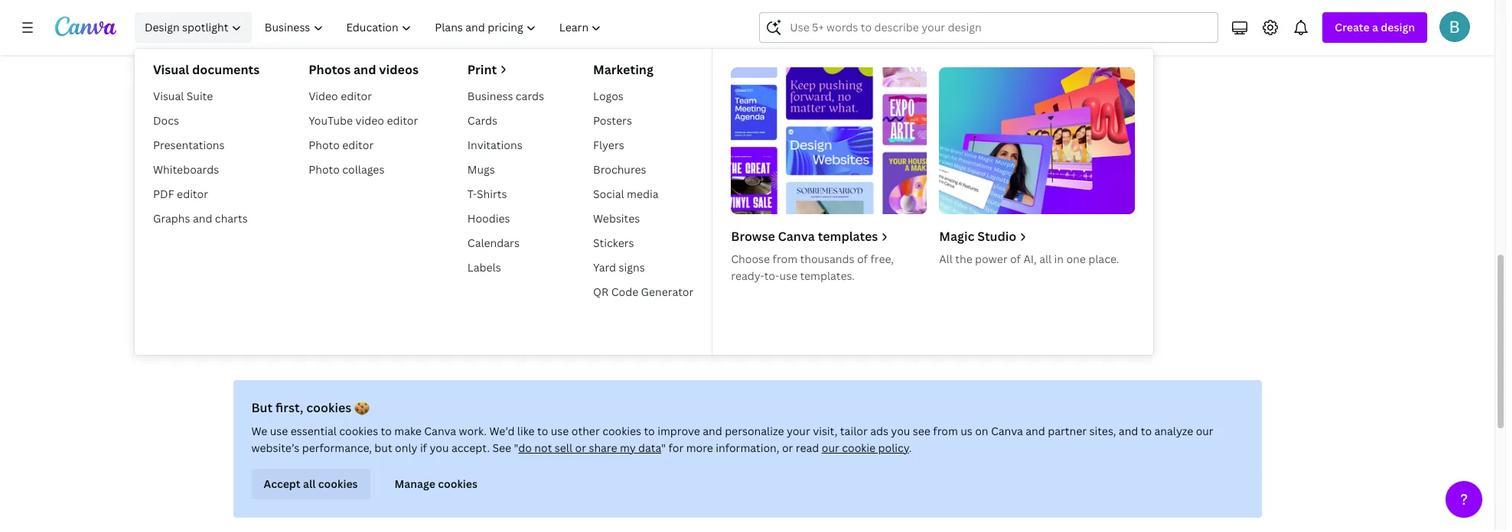 Task type: vqa. For each thing, say whether or not it's contained in the screenshot.
Hide 'image'
no



Task type: describe. For each thing, give the bounding box(es) containing it.
mugs link
[[461, 158, 550, 182]]

brad klo image
[[1440, 11, 1470, 42]]

templates
[[818, 228, 878, 245]]

2 to from the left
[[537, 424, 548, 439]]

photo for photo collages
[[309, 162, 340, 177]]

logos link
[[587, 84, 700, 109]]

manage
[[395, 477, 435, 491]]

sell
[[555, 441, 573, 455]]

hoodies link
[[461, 207, 550, 231]]

we use essential cookies to make canva work. we'd like to use other cookies to improve and personalize your visit, tailor ads you see from us on canva and partner sites, and to analyze our website's performance, but only if you accept. see "
[[251, 424, 1214, 455]]

websites
[[593, 211, 640, 226]]

video editor
[[309, 89, 372, 103]]

only
[[395, 441, 418, 455]]

t-shirts
[[468, 187, 507, 201]]

of for browse canva templates
[[857, 252, 868, 266]]

websites link
[[587, 207, 700, 231]]

for
[[669, 441, 684, 455]]

and right sites,
[[1119, 424, 1139, 439]]

Search search field
[[790, 13, 1188, 42]]

editor for photo editor
[[342, 138, 374, 152]]

graphs and charts link
[[147, 207, 266, 231]]

calendars link
[[461, 231, 550, 256]]

social media link
[[587, 182, 700, 207]]

social
[[593, 187, 624, 201]]

all the power of ai, all in one place.
[[939, 252, 1119, 266]]

editor for pdf editor
[[177, 187, 208, 201]]

1 or from the left
[[575, 441, 586, 455]]

read
[[796, 441, 819, 455]]

suite
[[187, 89, 213, 103]]

2 or from the left
[[782, 441, 793, 455]]

policy
[[878, 441, 909, 455]]

design spotlight button
[[135, 12, 252, 43]]

youtube video editor
[[309, 113, 418, 128]]

our cookie policy link
[[822, 441, 909, 455]]

accept all cookies
[[264, 477, 358, 491]]

all inside design spotlight menu
[[1040, 252, 1052, 266]]

cookies down 🍪
[[339, 424, 378, 439]]

cookies up essential
[[306, 400, 352, 416]]

signs
[[619, 260, 645, 275]]

to-
[[764, 269, 780, 283]]

collages
[[342, 162, 385, 177]]

see
[[913, 424, 931, 439]]

0 horizontal spatial you
[[430, 441, 449, 455]]

do not sell or share my data " for more information, or read our cookie policy .
[[518, 441, 912, 455]]

free,
[[871, 252, 894, 266]]

yard
[[593, 260, 616, 275]]

cookies up my
[[603, 424, 641, 439]]

flyers
[[593, 138, 624, 152]]

" inside we use essential cookies to make canva work. we'd like to use other cookies to improve and personalize your visit, tailor ads you see from us on canva and partner sites, and to analyze our website's performance, but only if you accept. see "
[[514, 441, 518, 455]]

cookies down accept.
[[438, 477, 478, 491]]

.
[[909, 441, 912, 455]]

stickers link
[[587, 231, 700, 256]]

cookies down performance,
[[318, 477, 358, 491]]

on
[[975, 424, 989, 439]]

other
[[572, 424, 600, 439]]

1 horizontal spatial use
[[551, 424, 569, 439]]

visual suite
[[153, 89, 213, 103]]

photo collages link
[[302, 158, 425, 182]]

us
[[961, 424, 973, 439]]

flyers link
[[587, 133, 700, 158]]

invitations
[[468, 138, 523, 152]]

3 to from the left
[[644, 424, 655, 439]]

our inside we use essential cookies to make canva work. we'd like to use other cookies to improve and personalize your visit, tailor ads you see from us on canva and partner sites, and to analyze our website's performance, but only if you accept. see "
[[1196, 424, 1214, 439]]

canva inside design spotlight menu
[[778, 228, 815, 245]]

see
[[493, 441, 511, 455]]

accept
[[264, 477, 301, 491]]

youtube video editor link
[[302, 109, 425, 133]]

presentations link
[[147, 133, 266, 158]]

one
[[1067, 252, 1086, 266]]

graphs
[[153, 211, 190, 226]]

editor for video editor
[[341, 89, 372, 103]]

charts
[[215, 211, 248, 226]]

2 " from the left
[[661, 441, 666, 455]]

and inside graphs and charts link
[[193, 211, 212, 226]]

4 to from the left
[[1141, 424, 1152, 439]]

visual for visual suite
[[153, 89, 184, 103]]

stickers
[[593, 236, 634, 250]]

data
[[638, 441, 661, 455]]

photos and videos
[[309, 61, 419, 78]]

we'd
[[489, 424, 515, 439]]

labels
[[468, 260, 501, 275]]

make
[[394, 424, 422, 439]]

choose from thousands of free, ready-to-use templates.
[[731, 252, 894, 283]]

thousands
[[800, 252, 855, 266]]

more
[[686, 441, 713, 455]]

top level navigation element
[[132, 12, 1154, 355]]

2 horizontal spatial canva
[[991, 424, 1023, 439]]

place.
[[1089, 252, 1119, 266]]

create a design
[[1335, 20, 1415, 34]]

marketing
[[593, 61, 654, 78]]

pdf
[[153, 187, 174, 201]]

do
[[518, 441, 532, 455]]

business
[[468, 89, 513, 103]]

and left partner on the bottom of the page
[[1026, 424, 1045, 439]]

share
[[589, 441, 617, 455]]

in
[[1054, 252, 1064, 266]]

business cards
[[468, 89, 544, 103]]

youtube
[[309, 113, 353, 128]]

visual documents
[[153, 61, 260, 78]]

performance,
[[302, 441, 372, 455]]

cards link
[[461, 109, 550, 133]]

essential
[[291, 424, 337, 439]]

analyze
[[1155, 424, 1194, 439]]



Task type: locate. For each thing, give the bounding box(es) containing it.
browse
[[731, 228, 775, 245]]

photo for photo editor
[[309, 138, 340, 152]]

create
[[1335, 20, 1370, 34]]

editor inside 'link'
[[342, 138, 374, 152]]

canva up if
[[424, 424, 456, 439]]

cards
[[468, 113, 498, 128]]

1 vertical spatial photo
[[309, 162, 340, 177]]

design spotlight menu
[[135, 49, 1154, 355]]

visual for visual documents
[[153, 61, 189, 78]]

to left analyze
[[1141, 424, 1152, 439]]

0 horizontal spatial of
[[857, 252, 868, 266]]

of for magic studio
[[1010, 252, 1021, 266]]

1 photo from the top
[[309, 138, 340, 152]]

1 vertical spatial from
[[933, 424, 958, 439]]

cards
[[516, 89, 544, 103]]

editor up youtube video editor
[[341, 89, 372, 103]]

" right see
[[514, 441, 518, 455]]

not
[[535, 441, 552, 455]]

0 vertical spatial visual
[[153, 61, 189, 78]]

business cards link
[[461, 84, 550, 109]]

manage cookies button
[[382, 469, 490, 500]]

photo down youtube
[[309, 138, 340, 152]]

graphs and charts
[[153, 211, 248, 226]]

design spotlight
[[145, 20, 228, 34]]

1 visual from the top
[[153, 61, 189, 78]]

sites,
[[1090, 424, 1116, 439]]

accept.
[[452, 441, 490, 455]]

video editor link
[[302, 84, 425, 109]]

video
[[309, 89, 338, 103]]

work.
[[459, 424, 487, 439]]

pdf editor
[[153, 187, 208, 201]]

0 horizontal spatial use
[[270, 424, 288, 439]]

ads
[[870, 424, 889, 439]]

use up website's
[[270, 424, 288, 439]]

all right accept
[[303, 477, 316, 491]]

but first, cookies 🍪 dialog
[[233, 380, 1262, 518]]

1 horizontal spatial from
[[933, 424, 958, 439]]

1 horizontal spatial canva
[[778, 228, 815, 245]]

video
[[356, 113, 384, 128]]

to up 'data'
[[644, 424, 655, 439]]

first,
[[276, 400, 303, 416]]

yard signs
[[593, 260, 645, 275]]

you right if
[[430, 441, 449, 455]]

0 horizontal spatial "
[[514, 441, 518, 455]]

1 vertical spatial all
[[303, 477, 316, 491]]

like
[[517, 424, 535, 439]]

visual up docs
[[153, 89, 184, 103]]

manage cookies
[[395, 477, 478, 491]]

ai,
[[1024, 252, 1037, 266]]

our down visit, on the right bottom of page
[[822, 441, 840, 455]]

1 of from the left
[[857, 252, 868, 266]]

presentations
[[153, 138, 225, 152]]

None search field
[[760, 12, 1219, 43]]

0 vertical spatial from
[[773, 252, 798, 266]]

use up sell
[[551, 424, 569, 439]]

use inside choose from thousands of free, ready-to-use templates.
[[780, 269, 798, 283]]

the
[[955, 252, 973, 266]]

tailor
[[840, 424, 868, 439]]

information,
[[716, 441, 780, 455]]

docs
[[153, 113, 179, 128]]

design
[[145, 20, 180, 34]]

all inside button
[[303, 477, 316, 491]]

1 horizontal spatial you
[[891, 424, 910, 439]]

studio
[[978, 228, 1017, 245]]

to up but
[[381, 424, 392, 439]]

posters link
[[587, 109, 700, 133]]

to right like
[[537, 424, 548, 439]]

invitations link
[[461, 133, 550, 158]]

2 photo from the top
[[309, 162, 340, 177]]

or
[[575, 441, 586, 455], [782, 441, 793, 455]]

0 vertical spatial you
[[891, 424, 910, 439]]

canva up choose from thousands of free, ready-to-use templates.
[[778, 228, 815, 245]]

1 vertical spatial you
[[430, 441, 449, 455]]

qr code generator
[[593, 285, 694, 299]]

editor down whiteboards
[[177, 187, 208, 201]]

hoodies
[[468, 211, 510, 226]]

from inside choose from thousands of free, ready-to-use templates.
[[773, 252, 798, 266]]

print
[[468, 61, 497, 78]]

but
[[251, 400, 273, 416]]

0 horizontal spatial all
[[303, 477, 316, 491]]

photo editor
[[309, 138, 374, 152]]

you up policy
[[891, 424, 910, 439]]

2 visual from the top
[[153, 89, 184, 103]]

editor right video
[[387, 113, 418, 128]]

0 vertical spatial our
[[1196, 424, 1214, 439]]

do not sell or share my data link
[[518, 441, 661, 455]]

yard signs link
[[587, 256, 700, 280]]

a
[[1373, 20, 1379, 34]]

and up video editor link
[[354, 61, 376, 78]]

accept all cookies button
[[251, 469, 370, 500]]

whiteboards link
[[147, 158, 266, 182]]

and down pdf editor link
[[193, 211, 212, 226]]

2 horizontal spatial use
[[780, 269, 798, 283]]

partner
[[1048, 424, 1087, 439]]

canva right on
[[991, 424, 1023, 439]]

1 horizontal spatial our
[[1196, 424, 1214, 439]]

if
[[420, 441, 427, 455]]

shirts
[[477, 187, 507, 201]]

social media
[[593, 187, 659, 201]]

0 vertical spatial all
[[1040, 252, 1052, 266]]

ready-
[[731, 269, 764, 283]]

logos
[[593, 89, 624, 103]]

all left in
[[1040, 252, 1052, 266]]

but first, cookies 🍪
[[251, 400, 370, 416]]

calendars
[[468, 236, 520, 250]]

and up do not sell or share my data " for more information, or read our cookie policy .
[[703, 424, 722, 439]]

canva
[[778, 228, 815, 245], [424, 424, 456, 439], [991, 424, 1023, 439]]

t-
[[468, 187, 477, 201]]

posters
[[593, 113, 632, 128]]

1 vertical spatial visual
[[153, 89, 184, 103]]

0 vertical spatial photo
[[309, 138, 340, 152]]

0 horizontal spatial from
[[773, 252, 798, 266]]

editor down "youtube video editor" link
[[342, 138, 374, 152]]

2 of from the left
[[1010, 252, 1021, 266]]

1 to from the left
[[381, 424, 392, 439]]

" left for
[[661, 441, 666, 455]]

personalize
[[725, 424, 784, 439]]

1 " from the left
[[514, 441, 518, 455]]

our right analyze
[[1196, 424, 1214, 439]]

of
[[857, 252, 868, 266], [1010, 252, 1021, 266]]

design
[[1381, 20, 1415, 34]]

power
[[975, 252, 1008, 266]]

website's
[[251, 441, 299, 455]]

1 horizontal spatial "
[[661, 441, 666, 455]]

photo down photo editor
[[309, 162, 340, 177]]

or right sell
[[575, 441, 586, 455]]

1 horizontal spatial or
[[782, 441, 793, 455]]

1 horizontal spatial of
[[1010, 252, 1021, 266]]

0 horizontal spatial canva
[[424, 424, 456, 439]]

🍪
[[354, 400, 370, 416]]

from left us
[[933, 424, 958, 439]]

"
[[514, 441, 518, 455], [661, 441, 666, 455]]

photo collages
[[309, 162, 385, 177]]

visual up visual suite
[[153, 61, 189, 78]]

use left templates.
[[780, 269, 798, 283]]

we
[[251, 424, 267, 439]]

of left free, at the right of page
[[857, 252, 868, 266]]

my
[[620, 441, 636, 455]]

brochures link
[[587, 158, 700, 182]]

visit,
[[813, 424, 838, 439]]

docs link
[[147, 109, 266, 133]]

photo inside 'link'
[[309, 138, 340, 152]]

use
[[780, 269, 798, 283], [270, 424, 288, 439], [551, 424, 569, 439]]

0 horizontal spatial our
[[822, 441, 840, 455]]

from inside we use essential cookies to make canva work. we'd like to use other cookies to improve and personalize your visit, tailor ads you see from us on canva and partner sites, and to analyze our website's performance, but only if you accept. see "
[[933, 424, 958, 439]]

or left read
[[782, 441, 793, 455]]

print link
[[468, 61, 544, 78]]

editor
[[341, 89, 372, 103], [387, 113, 418, 128], [342, 138, 374, 152], [177, 187, 208, 201]]

of inside choose from thousands of free, ready-to-use templates.
[[857, 252, 868, 266]]

spotlight
[[182, 20, 228, 34]]

qr code generator link
[[587, 280, 700, 305]]

0 horizontal spatial or
[[575, 441, 586, 455]]

1 vertical spatial our
[[822, 441, 840, 455]]

improve
[[658, 424, 700, 439]]

1 horizontal spatial all
[[1040, 252, 1052, 266]]

from up to-
[[773, 252, 798, 266]]

pdf editor link
[[147, 182, 266, 207]]

of left ai,
[[1010, 252, 1021, 266]]

cookie
[[842, 441, 876, 455]]



